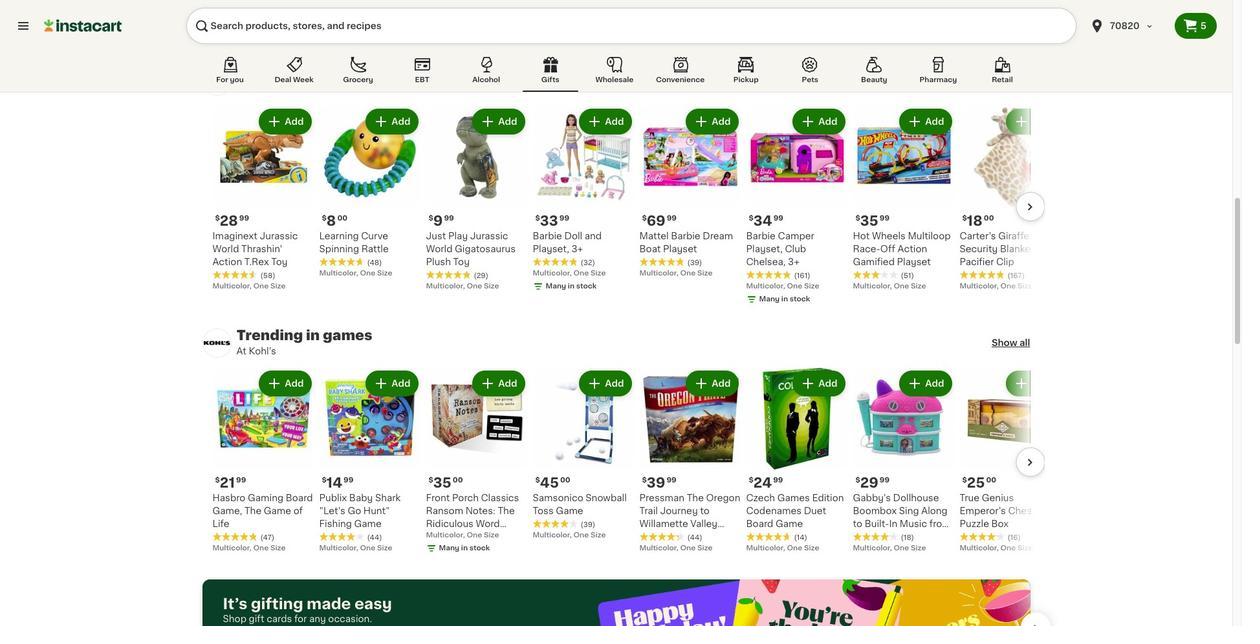 Task type: vqa. For each thing, say whether or not it's contained in the screenshot.


Task type: describe. For each thing, give the bounding box(es) containing it.
item carousel region containing 21
[[188, 368, 1062, 568]]

camper
[[778, 232, 815, 241]]

size for 24
[[804, 545, 820, 552]]

action inside imaginext jurassic world thrashin' action t.rex toy
[[213, 258, 242, 267]]

99 for 28
[[239, 215, 249, 222]]

multicolor, for 24
[[747, 545, 786, 552]]

size for 14
[[377, 545, 393, 552]]

ransom
[[426, 507, 463, 516]]

multicolor, one size for 14
[[319, 545, 393, 552]]

made
[[307, 597, 351, 612]]

$ for $ 18 00
[[963, 215, 968, 222]]

many in stock for 34
[[760, 296, 811, 303]]

gifting
[[251, 597, 303, 612]]

add button for $ 35 00
[[474, 372, 524, 395]]

99 for 34
[[774, 215, 784, 222]]

playset inside hot wheels  multiloop race-off action gamified playset
[[897, 258, 931, 267]]

classics
[[481, 494, 519, 503]]

one for 21
[[253, 545, 269, 552]]

product group containing 14
[[319, 368, 421, 554]]

gabby's dollhouse boombox sing along to built-in music from the show. includes real working microphone
[[853, 494, 951, 568]]

convenience
[[656, 76, 705, 83]]

ridiculous
[[426, 520, 474, 529]]

pickup
[[734, 76, 759, 83]]

stock for 33
[[577, 283, 597, 290]]

00 for 8
[[337, 215, 348, 222]]

pharmacy
[[920, 76, 957, 83]]

00 for 18
[[984, 215, 995, 222]]

board inside czech games edition codenames duet board game
[[747, 520, 774, 529]]

to for 29
[[853, 520, 863, 529]]

1 total from the left
[[243, 36, 260, 43]]

the inside hasbro gaming board game, the game of life
[[245, 507, 262, 516]]

69
[[647, 214, 666, 228]]

3+ inside barbie doll and playset, 3+
[[572, 245, 583, 254]]

duet
[[804, 507, 827, 516]]

in down ridiculous
[[461, 545, 468, 552]]

(16)
[[1008, 535, 1021, 542]]

many in stock for 33
[[546, 283, 597, 290]]

of
[[294, 507, 303, 516]]

add button for $ 45 00
[[581, 372, 631, 395]]

add for $ 39 99
[[712, 379, 731, 388]]

(167)
[[1008, 272, 1025, 280]]

product group containing 28
[[213, 106, 314, 292]]

size for 25
[[1018, 545, 1033, 552]]

$ for $ 35 99
[[856, 215, 861, 222]]

one for 25
[[1001, 545, 1016, 552]]

4
[[471, 36, 476, 43]]

microphone
[[853, 559, 908, 568]]

product group containing 8
[[319, 106, 421, 279]]

00 for 35
[[453, 477, 463, 484]]

hasbro
[[213, 494, 246, 503]]

sing
[[899, 507, 919, 516]]

genius
[[982, 494, 1014, 503]]

ebt
[[415, 76, 430, 83]]

cards
[[267, 615, 292, 624]]

convenience button
[[651, 54, 710, 92]]

99 for 21
[[236, 477, 246, 484]]

product group containing 9
[[426, 106, 528, 292]]

ebt button
[[395, 54, 450, 92]]

4 options from the left
[[1009, 36, 1037, 43]]

size for 69
[[698, 270, 713, 277]]

add for $ 24 99
[[819, 379, 838, 388]]

$ for $ 69 99
[[642, 215, 647, 222]]

2 total from the left
[[369, 36, 386, 43]]

top
[[237, 67, 264, 80]]

multicolor, one size for 28
[[213, 283, 286, 290]]

3 total from the left
[[478, 36, 495, 43]]

add button for $ 9 99
[[474, 110, 524, 133]]

$ 9 99
[[429, 214, 454, 228]]

size for 21
[[270, 545, 286, 552]]

games
[[778, 494, 810, 503]]

many for 33
[[546, 283, 566, 290]]

express 4k, 4 total options button
[[426, 0, 528, 45]]

at inside the top toys for kids at kohl's
[[237, 85, 247, 94]]

$ for $ 14 99
[[322, 477, 327, 484]]

imaginext jurassic world thrashin' action t.rex toy
[[213, 232, 298, 267]]

size for 28
[[270, 283, 286, 290]]

beauty
[[861, 76, 888, 83]]

to for 39
[[700, 507, 710, 516]]

occasion.
[[328, 615, 372, 624]]

black, for black, 3 total options
[[960, 36, 983, 43]]

race-
[[853, 245, 881, 254]]

$ 33 99
[[536, 214, 570, 228]]

$ 35 99
[[856, 214, 890, 228]]

product group containing 18
[[960, 106, 1062, 292]]

black, 3 total options button
[[960, 0, 1062, 45]]

4k,
[[457, 36, 470, 43]]

$ 25 00
[[963, 476, 997, 490]]

size down word
[[484, 532, 499, 539]]

(14)
[[794, 535, 808, 542]]

music
[[900, 520, 928, 529]]

$ 29 99
[[856, 476, 890, 490]]

$ 14 99
[[322, 476, 354, 490]]

(44) for 14
[[367, 535, 382, 542]]

plush inside just play jurassic world gigatosaurus plush toy
[[426, 258, 451, 267]]

(18)
[[901, 535, 915, 542]]

doll
[[565, 232, 583, 241]]

add for $ 25 00
[[1032, 379, 1051, 388]]

retail button
[[975, 54, 1031, 92]]

true
[[960, 494, 980, 503]]

add for $ 29 99
[[926, 379, 945, 388]]

size for 29
[[911, 545, 927, 552]]

$ for $ 25 00
[[963, 477, 968, 484]]

with
[[1037, 245, 1058, 254]]

all for 18
[[1020, 76, 1031, 85]]

box
[[992, 520, 1009, 529]]

hot
[[853, 232, 870, 241]]

70820
[[1110, 21, 1140, 30]]

one for 28
[[253, 283, 269, 290]]

kids
[[327, 67, 359, 80]]

toy for 28
[[271, 258, 288, 267]]

33
[[540, 214, 558, 228]]

(39) for 69
[[688, 260, 702, 267]]

5 inside item carousel region
[[237, 36, 242, 43]]

learning curve spinning rattle
[[319, 232, 389, 254]]

14
[[327, 476, 342, 490]]

product group containing 45
[[533, 368, 635, 541]]

$ for $ 28 99
[[215, 215, 220, 222]]

one for 29
[[894, 545, 910, 552]]

multicolor, one size for 21
[[213, 545, 286, 552]]

hasbro gaming board game, the game of life
[[213, 494, 313, 529]]

$ for $ 21 99
[[215, 477, 220, 484]]

black, for black, 5 total options
[[213, 36, 235, 43]]

add button for $ 39 99
[[688, 372, 738, 395]]

add button for $ 14 99
[[367, 372, 417, 395]]

hot wheels  multiloop race-off action gamified playset
[[853, 232, 951, 267]]

add for $ 8 00
[[392, 117, 411, 126]]

0 horizontal spatial stock
[[470, 545, 490, 552]]

(44) for 39
[[688, 535, 703, 542]]

publix
[[319, 494, 347, 503]]

gifts button
[[523, 54, 578, 92]]

pickup button
[[719, 54, 774, 92]]

for
[[216, 76, 228, 83]]

multiloop
[[908, 232, 951, 241]]

99 for 9
[[444, 215, 454, 222]]

t.rex
[[244, 258, 269, 267]]

(32)
[[581, 260, 595, 267]]

mattel barbie dream boat playset
[[640, 232, 733, 254]]

add for $ 34 99
[[819, 117, 838, 126]]

action inside hot wheels  multiloop race-off action gamified playset
[[898, 245, 928, 254]]

size for 35
[[911, 283, 927, 290]]

gifts
[[542, 76, 560, 83]]

the inside the pressman the oregon trail journey to willamette valley game
[[687, 494, 704, 503]]

game inside publix baby shark "let's go hunt" fishing game
[[354, 520, 382, 529]]

game inside czech games edition codenames duet board game
[[776, 520, 803, 529]]

8
[[327, 214, 336, 228]]

in inside trending in games at kohl's
[[306, 329, 320, 342]]

true genius emperor's chest puzzle box
[[960, 494, 1036, 529]]

carter's
[[960, 232, 996, 241]]

stock for 34
[[790, 296, 811, 303]]

toy for 9
[[453, 258, 470, 267]]

size for 33
[[591, 270, 606, 277]]

product group containing 21
[[213, 368, 314, 554]]

one down word
[[467, 532, 482, 539]]

cloud
[[319, 36, 341, 43]]

add button for $ 28 99
[[260, 110, 310, 133]]

real
[[853, 546, 873, 555]]

show all for 18
[[992, 76, 1031, 85]]

easy
[[355, 597, 392, 612]]

product group containing 25
[[960, 368, 1062, 554]]

add button for $ 29 99
[[901, 372, 951, 395]]

week
[[293, 76, 314, 83]]

add button for $ 8 00
[[367, 110, 417, 133]]

$ for $ 8 00
[[322, 215, 327, 222]]

add for $ 69 99
[[712, 117, 731, 126]]

3
[[984, 36, 989, 43]]

life
[[213, 520, 229, 529]]

game inside hasbro gaming board game, the game of life
[[264, 507, 291, 516]]

add button for $ 35 99
[[901, 110, 951, 133]]

multicolor, one size down ridiculous
[[426, 532, 499, 539]]

kohl's image
[[202, 328, 231, 358]]

$ for $ 9 99
[[429, 215, 434, 222]]

multicolor, for 21
[[213, 545, 252, 552]]

jurassic inside imaginext jurassic world thrashin' action t.rex toy
[[260, 232, 298, 241]]

off
[[881, 245, 896, 254]]

pets
[[802, 76, 819, 83]]

play
[[448, 232, 468, 241]]

add button for $ 21 99
[[260, 372, 310, 395]]

working
[[876, 546, 913, 555]]

barbie for 33
[[533, 232, 562, 241]]

$ 35 00
[[429, 476, 463, 490]]

game inside front porch classics ransom notes: the ridiculous word magnet game
[[463, 533, 491, 542]]

one for 45
[[574, 532, 589, 539]]

playset, inside barbie doll and playset, 3+
[[533, 245, 569, 254]]

samsonico
[[533, 494, 584, 503]]

34
[[754, 214, 773, 228]]

go
[[348, 507, 361, 516]]

product group containing 33
[[533, 106, 635, 294]]

2 options from the left
[[388, 36, 416, 43]]

$ for $ 45 00
[[536, 477, 540, 484]]

add for $ 9 99
[[499, 117, 517, 126]]

multicolor, for 25
[[960, 545, 999, 552]]



Task type: locate. For each thing, give the bounding box(es) containing it.
many
[[546, 283, 566, 290], [760, 296, 780, 303], [439, 545, 460, 552]]

add for $ 28 99
[[285, 117, 304, 126]]

multicolor, one size for 8
[[319, 270, 393, 277]]

game down willamette in the bottom of the page
[[640, 533, 667, 542]]

for inside the top toys for kids at kohl's
[[303, 67, 324, 80]]

99 right 29
[[880, 477, 890, 484]]

2 kohl's from the top
[[249, 347, 276, 356]]

black, left 3
[[960, 36, 983, 43]]

product group containing 29
[[853, 368, 955, 568]]

1 horizontal spatial the
[[498, 507, 515, 516]]

$ inside $ 14 99
[[322, 477, 327, 484]]

deal week button
[[266, 54, 322, 92]]

many in stock down (161)
[[760, 296, 811, 303]]

$ inside $ 35 00
[[429, 477, 434, 484]]

5 button
[[1175, 13, 1217, 39]]

$ 39 99
[[642, 476, 677, 490]]

1 horizontal spatial 3+
[[788, 258, 800, 267]]

0 horizontal spatial many in stock
[[439, 545, 490, 552]]

2 toy from the left
[[453, 258, 470, 267]]

0 horizontal spatial 5
[[237, 36, 242, 43]]

1 vertical spatial 35
[[434, 476, 452, 490]]

$ up mattel
[[642, 215, 647, 222]]

1 all from the top
[[1020, 76, 1031, 85]]

$ inside the $ 35 99
[[856, 215, 861, 222]]

(39) down samsonico snowball toss game
[[581, 522, 596, 529]]

multicolor, one size for 33
[[533, 270, 606, 277]]

options
[[262, 36, 290, 43], [388, 36, 416, 43], [497, 36, 525, 43], [1009, 36, 1037, 43]]

1 (44) from the left
[[367, 535, 382, 542]]

add button for $ 24 99
[[794, 372, 844, 395]]

size down (32)
[[591, 270, 606, 277]]

$ inside $ 45 00
[[536, 477, 540, 484]]

size down mattel barbie dream boat playset
[[698, 270, 713, 277]]

99 inside $ 69 99
[[667, 215, 677, 222]]

0 vertical spatial show all link
[[992, 74, 1031, 87]]

(286)
[[261, 26, 280, 33]]

1 vertical spatial 3+
[[788, 258, 800, 267]]

00 inside $ 35 00
[[453, 477, 463, 484]]

0 vertical spatial at
[[237, 85, 247, 94]]

2 jurassic from the left
[[470, 232, 508, 241]]

multicolor, for 45
[[533, 532, 572, 539]]

$ inside $ 33 99
[[536, 215, 540, 222]]

0 horizontal spatial board
[[286, 494, 313, 503]]

$ for $ 24 99
[[749, 477, 754, 484]]

99 inside $ 28 99
[[239, 215, 249, 222]]

playset down mattel
[[663, 245, 697, 254]]

for
[[303, 67, 324, 80], [294, 615, 307, 624]]

multicolor, for 18
[[960, 283, 999, 290]]

1 vertical spatial (39)
[[581, 522, 596, 529]]

2 show from the top
[[992, 338, 1018, 348]]

(39) for 45
[[581, 522, 596, 529]]

00 right "18"
[[984, 215, 995, 222]]

total down (27)
[[369, 36, 386, 43]]

journey
[[661, 507, 698, 516]]

instacart image
[[44, 18, 122, 34]]

samsonico snowball toss game
[[533, 494, 627, 516]]

35 for $ 35 00
[[434, 476, 452, 490]]

1 horizontal spatial to
[[853, 520, 863, 529]]

add button for $ 25 00
[[1008, 372, 1058, 395]]

99 inside $ 39 99
[[667, 477, 677, 484]]

0 horizontal spatial playset
[[663, 245, 697, 254]]

multicolor, down codenames
[[747, 545, 786, 552]]

pressman
[[640, 494, 685, 503]]

2 vertical spatial item carousel region
[[188, 368, 1062, 568]]

add for $ 35 99
[[926, 117, 945, 126]]

multicolor, for 69
[[640, 270, 679, 277]]

one for 14
[[360, 545, 376, 552]]

$ 69 99
[[642, 214, 677, 228]]

item carousel region
[[188, 0, 1062, 46], [188, 106, 1062, 307], [188, 368, 1062, 568]]

add for $ 33 99
[[605, 117, 624, 126]]

2 horizontal spatial the
[[687, 494, 704, 503]]

action down multiloop
[[898, 245, 928, 254]]

playset inside mattel barbie dream boat playset
[[663, 245, 697, 254]]

0 vertical spatial kohl's
[[249, 85, 276, 94]]

2 item carousel region from the top
[[188, 106, 1062, 307]]

1 vertical spatial 5
[[237, 36, 242, 43]]

along
[[922, 507, 948, 516]]

multicolor, for 29
[[853, 545, 892, 552]]

jurassic up thrashin'
[[260, 232, 298, 241]]

to inside gabby's dollhouse boombox sing along to built-in music from the show. includes real working microphone
[[853, 520, 863, 529]]

1 horizontal spatial plush
[[1032, 232, 1057, 241]]

and
[[585, 232, 602, 241]]

one for 8
[[360, 270, 376, 277]]

multicolor,
[[319, 270, 358, 277], [533, 270, 572, 277], [640, 270, 679, 277], [213, 283, 252, 290], [426, 283, 465, 290], [747, 283, 786, 290], [853, 283, 892, 290], [960, 283, 999, 290], [426, 532, 465, 539], [533, 532, 572, 539], [213, 545, 252, 552], [319, 545, 358, 552], [640, 545, 679, 552], [747, 545, 786, 552], [853, 545, 892, 552], [960, 545, 999, 552]]

dream
[[703, 232, 733, 241]]

total up top
[[243, 36, 260, 43]]

None search field
[[186, 8, 1077, 44]]

add button for $ 33 99
[[581, 110, 631, 133]]

0 vertical spatial (39)
[[688, 260, 702, 267]]

00 up porch
[[453, 477, 463, 484]]

2 horizontal spatial stock
[[790, 296, 811, 303]]

black, 3 total options
[[960, 36, 1037, 43]]

one down (58)
[[253, 283, 269, 290]]

0 horizontal spatial action
[[213, 258, 242, 267]]

0 horizontal spatial jurassic
[[260, 232, 298, 241]]

0 vertical spatial stock
[[577, 283, 597, 290]]

1 playset, from the left
[[533, 245, 569, 254]]

1 vertical spatial kohl's
[[249, 347, 276, 356]]

4 total from the left
[[991, 36, 1008, 43]]

(29)
[[474, 272, 489, 280]]

one down (16)
[[1001, 545, 1016, 552]]

29
[[861, 476, 879, 490]]

99 for 35
[[880, 215, 890, 222]]

1 horizontal spatial playset,
[[747, 245, 783, 254]]

1 black, from the left
[[213, 36, 235, 43]]

00 inside $ 8 00
[[337, 215, 348, 222]]

product group containing 39
[[640, 368, 741, 554]]

1 vertical spatial to
[[853, 520, 863, 529]]

front
[[426, 494, 450, 503]]

valley
[[691, 520, 718, 529]]

word
[[476, 520, 500, 529]]

2 vertical spatial many in stock
[[439, 545, 490, 552]]

toy
[[271, 258, 288, 267], [453, 258, 470, 267]]

$ up 'front'
[[429, 477, 434, 484]]

99 inside $ 33 99
[[560, 215, 570, 222]]

0 horizontal spatial the
[[245, 507, 262, 516]]

1 vertical spatial many in stock
[[760, 296, 811, 303]]

$ up barbie camper playset, club chelsea, 3+
[[749, 215, 754, 222]]

1 vertical spatial item carousel region
[[188, 106, 1062, 307]]

99 right 24
[[774, 477, 783, 484]]

multicolor, down the pacifier
[[960, 283, 999, 290]]

front porch classics ransom notes: the ridiculous word magnet game
[[426, 494, 519, 542]]

1 horizontal spatial jurassic
[[470, 232, 508, 241]]

toy up (58)
[[271, 258, 288, 267]]

$ up "gabby's"
[[856, 477, 861, 484]]

game down word
[[463, 533, 491, 542]]

$ 8 00
[[322, 214, 348, 228]]

35
[[861, 214, 879, 228], [434, 476, 452, 490]]

multicolor, down chelsea,
[[747, 283, 786, 290]]

$ inside $ 39 99
[[642, 477, 647, 484]]

0 horizontal spatial world
[[213, 245, 239, 254]]

1 horizontal spatial toy
[[453, 258, 470, 267]]

add button
[[260, 110, 310, 133], [367, 110, 417, 133], [474, 110, 524, 133], [581, 110, 631, 133], [688, 110, 738, 133], [794, 110, 844, 133], [901, 110, 951, 133], [1008, 110, 1058, 133], [260, 372, 310, 395], [367, 372, 417, 395], [474, 372, 524, 395], [581, 372, 631, 395], [688, 372, 738, 395], [794, 372, 844, 395], [901, 372, 951, 395], [1008, 372, 1058, 395]]

00 right the 45
[[560, 477, 571, 484]]

playset, inside barbie camper playset, club chelsea, 3+
[[747, 245, 783, 254]]

21
[[220, 476, 235, 490]]

3 options from the left
[[497, 36, 525, 43]]

thrashin'
[[241, 245, 283, 254]]

1 jurassic from the left
[[260, 232, 298, 241]]

toy inside imaginext jurassic world thrashin' action t.rex toy
[[271, 258, 288, 267]]

2 horizontal spatial many in stock
[[760, 296, 811, 303]]

5
[[1201, 21, 1207, 30], [237, 36, 242, 43]]

multicolor, one size down (51)
[[853, 283, 927, 290]]

1 horizontal spatial many in stock
[[546, 283, 597, 290]]

multicolor, down puzzle at the bottom right of the page
[[960, 545, 999, 552]]

1 toy from the left
[[271, 258, 288, 267]]

plush down just
[[426, 258, 451, 267]]

gift
[[249, 615, 264, 624]]

show for 18
[[992, 76, 1018, 85]]

1 vertical spatial many
[[760, 296, 780, 303]]

0 vertical spatial board
[[286, 494, 313, 503]]

in down barbie doll and playset, 3+
[[568, 283, 575, 290]]

multicolor, down life
[[213, 545, 252, 552]]

grocery
[[343, 76, 373, 83]]

1 vertical spatial at
[[237, 347, 247, 356]]

$ 28 99
[[215, 214, 249, 228]]

board inside hasbro gaming board game, the game of life
[[286, 494, 313, 503]]

$ 18 00
[[963, 214, 995, 228]]

1 vertical spatial action
[[213, 258, 242, 267]]

game down samsonico
[[556, 507, 584, 516]]

one down (29)
[[467, 283, 482, 290]]

multicolor, one size down (29)
[[426, 283, 499, 290]]

at down you
[[237, 85, 247, 94]]

for left kids
[[303, 67, 324, 80]]

2
[[363, 36, 368, 43]]

1 vertical spatial show all link
[[992, 337, 1031, 350]]

★★★★★
[[213, 24, 258, 33], [213, 24, 258, 33], [319, 24, 365, 33], [319, 24, 365, 33], [319, 258, 365, 267], [319, 258, 365, 267], [533, 258, 578, 267], [533, 258, 578, 267], [640, 258, 685, 267], [640, 258, 685, 267], [213, 271, 258, 280], [213, 271, 258, 280], [426, 271, 472, 280], [426, 271, 472, 280], [747, 271, 792, 280], [747, 271, 792, 280], [853, 271, 899, 280], [853, 271, 899, 280], [960, 271, 1005, 280], [960, 271, 1005, 280], [533, 520, 578, 529], [533, 520, 578, 529], [213, 533, 258, 542], [213, 533, 258, 542], [319, 533, 365, 542], [319, 533, 365, 542], [640, 533, 685, 542], [640, 533, 685, 542], [747, 533, 792, 542], [747, 533, 792, 542], [853, 533, 899, 542], [853, 533, 899, 542], [960, 533, 1005, 542], [960, 533, 1005, 542]]

to inside the pressman the oregon trail journey to willamette valley game
[[700, 507, 710, 516]]

1 vertical spatial plush
[[426, 258, 451, 267]]

pacifier
[[960, 258, 994, 267]]

$ inside $ 25 00
[[963, 477, 968, 484]]

add button for $ 69 99
[[688, 110, 738, 133]]

2 barbie from the left
[[671, 232, 701, 241]]

1 world from the left
[[213, 245, 239, 254]]

multicolor, one size for 9
[[426, 283, 499, 290]]

multicolor, one size down samsonico snowball toss game
[[533, 532, 606, 539]]

size down the includes
[[911, 545, 927, 552]]

2 vertical spatial stock
[[470, 545, 490, 552]]

0 vertical spatial many in stock
[[546, 283, 597, 290]]

1 at from the top
[[237, 85, 247, 94]]

0 vertical spatial 35
[[861, 214, 879, 228]]

00 for 25
[[987, 477, 997, 484]]

multicolor, down just play jurassic world gigatosaurus plush toy
[[426, 283, 465, 290]]

$ inside $ 69 99
[[642, 215, 647, 222]]

multicolor, for 14
[[319, 545, 358, 552]]

size down hunt"
[[377, 545, 393, 552]]

0 vertical spatial all
[[1020, 76, 1031, 85]]

0 vertical spatial 5
[[1201, 21, 1207, 30]]

stock down (161)
[[790, 296, 811, 303]]

1 horizontal spatial board
[[747, 520, 774, 529]]

pressman the oregon trail journey to willamette valley game
[[640, 494, 741, 542]]

playset
[[663, 245, 697, 254], [897, 258, 931, 267]]

1 barbie from the left
[[533, 232, 562, 241]]

(44) down valley
[[688, 535, 703, 542]]

learning
[[319, 232, 359, 241]]

kohl's
[[249, 85, 276, 94], [249, 347, 276, 356]]

the up the journey
[[687, 494, 704, 503]]

multicolor, for 33
[[533, 270, 572, 277]]

99 right 28
[[239, 215, 249, 222]]

1 show from the top
[[992, 76, 1018, 85]]

size for 8
[[377, 270, 393, 277]]

show all for 25
[[992, 338, 1031, 348]]

99 inside $ 21 99
[[236, 477, 246, 484]]

codenames
[[747, 507, 802, 516]]

1 kohl's from the top
[[249, 85, 276, 94]]

2 horizontal spatial barbie
[[747, 232, 776, 241]]

show all link for 25
[[992, 337, 1031, 350]]

for you
[[216, 76, 244, 83]]

size for 39
[[698, 545, 713, 552]]

multicolor, down the t.rex
[[213, 283, 252, 290]]

1 vertical spatial show
[[992, 338, 1018, 348]]

2 70820 button from the left
[[1090, 8, 1167, 44]]

mattel
[[640, 232, 669, 241]]

at
[[237, 85, 247, 94], [237, 347, 247, 356]]

0 vertical spatial show all
[[992, 76, 1031, 85]]

size down (16)
[[1018, 545, 1033, 552]]

0 horizontal spatial 3+
[[572, 245, 583, 254]]

99 inside $ 29 99
[[880, 477, 890, 484]]

99 right 34
[[774, 215, 784, 222]]

barbie inside mattel barbie dream boat playset
[[671, 232, 701, 241]]

1 show all from the top
[[992, 76, 1031, 85]]

multicolor, down spinning
[[319, 270, 358, 277]]

black, inside button
[[960, 36, 983, 43]]

porch
[[452, 494, 479, 503]]

$ inside $ 29 99
[[856, 477, 861, 484]]

one for 69
[[681, 270, 696, 277]]

kohl's down top
[[249, 85, 276, 94]]

00 inside $ 45 00
[[560, 477, 571, 484]]

99 inside $ 14 99
[[344, 477, 354, 484]]

trending in games at kohl's
[[237, 329, 372, 356]]

one down "(18)"
[[894, 545, 910, 552]]

multicolor, one size down (32)
[[533, 270, 606, 277]]

one down mattel barbie dream boat playset
[[681, 270, 696, 277]]

multicolor, for 28
[[213, 283, 252, 290]]

one for 33
[[574, 270, 589, 277]]

0 vertical spatial for
[[303, 67, 324, 80]]

item carousel region containing ★★★★★
[[188, 0, 1062, 46]]

0 horizontal spatial playset,
[[533, 245, 569, 254]]

0 horizontal spatial 35
[[434, 476, 452, 490]]

many in stock down magnet
[[439, 545, 490, 552]]

$ 45 00
[[536, 476, 571, 490]]

world inside imaginext jurassic world thrashin' action t.rex toy
[[213, 245, 239, 254]]

product group
[[213, 106, 314, 292], [319, 106, 421, 279], [426, 106, 528, 292], [533, 106, 635, 294], [640, 106, 741, 279], [747, 106, 848, 307], [853, 106, 955, 292], [960, 106, 1062, 292], [213, 368, 314, 554], [319, 368, 421, 554], [426, 368, 528, 557], [533, 368, 635, 541], [640, 368, 741, 554], [747, 368, 848, 554], [853, 368, 955, 568], [960, 368, 1062, 554]]

world down imaginext
[[213, 245, 239, 254]]

multicolor, one size for 25
[[960, 545, 1033, 552]]

$ inside $ 24 99
[[749, 477, 754, 484]]

0 horizontal spatial to
[[700, 507, 710, 516]]

size for 18
[[1018, 283, 1033, 290]]

multicolor, one size down (47)
[[213, 545, 286, 552]]

$ inside $ 21 99
[[215, 477, 220, 484]]

multicolor, one size down show.
[[853, 545, 927, 552]]

1 vertical spatial playset
[[897, 258, 931, 267]]

options down (286)
[[262, 36, 290, 43]]

1 vertical spatial show all
[[992, 338, 1031, 348]]

99 inside the $ 35 99
[[880, 215, 890, 222]]

$ up barbie doll and playset, 3+
[[536, 215, 540, 222]]

2 at from the top
[[237, 347, 247, 356]]

board up of
[[286, 494, 313, 503]]

2 (44) from the left
[[688, 535, 703, 542]]

1 horizontal spatial 5
[[1201, 21, 1207, 30]]

1 horizontal spatial barbie
[[671, 232, 701, 241]]

2 vertical spatial many
[[439, 545, 460, 552]]

multicolor, down barbie doll and playset, 3+
[[533, 270, 572, 277]]

in down chelsea,
[[782, 296, 788, 303]]

kohl's inside trending in games at kohl's
[[249, 347, 276, 356]]

1 horizontal spatial world
[[426, 245, 453, 254]]

multicolor, one size for 69
[[640, 270, 713, 277]]

curve
[[361, 232, 388, 241]]

2 show all link from the top
[[992, 337, 1031, 350]]

one for 18
[[1001, 283, 1016, 290]]

game inside the pressman the oregon trail journey to willamette valley game
[[640, 533, 667, 542]]

$ up true
[[963, 477, 968, 484]]

to
[[700, 507, 710, 516], [853, 520, 863, 529]]

35 for $ 35 99
[[861, 214, 879, 228]]

barbie inside barbie doll and playset, 3+
[[533, 232, 562, 241]]

(44) down hunt"
[[367, 535, 382, 542]]

multicolor, one size for 35
[[853, 283, 927, 290]]

hunt"
[[364, 507, 390, 516]]

one down (51)
[[894, 283, 910, 290]]

$
[[215, 215, 220, 222], [322, 215, 327, 222], [429, 215, 434, 222], [536, 215, 540, 222], [642, 215, 647, 222], [749, 215, 754, 222], [856, 215, 861, 222], [963, 215, 968, 222], [215, 477, 220, 484], [322, 477, 327, 484], [429, 477, 434, 484], [536, 477, 540, 484], [642, 477, 647, 484], [749, 477, 754, 484], [856, 477, 861, 484], [963, 477, 968, 484]]

3+ down doll
[[572, 245, 583, 254]]

1 show all link from the top
[[992, 74, 1031, 87]]

multicolor, down boat
[[640, 270, 679, 277]]

the inside front porch classics ransom notes: the ridiculous word magnet game
[[498, 507, 515, 516]]

magnet
[[426, 533, 461, 542]]

99 for 69
[[667, 215, 677, 222]]

00 inside $ 18 00
[[984, 215, 995, 222]]

1 horizontal spatial (44)
[[688, 535, 703, 542]]

0 horizontal spatial barbie
[[533, 232, 562, 241]]

(27)
[[367, 26, 381, 33]]

2 black, from the left
[[960, 36, 983, 43]]

3+ inside barbie camper playset, club chelsea, 3+
[[788, 258, 800, 267]]

3 barbie from the left
[[747, 232, 776, 241]]

$ for $ 34 99
[[749, 215, 754, 222]]

security
[[960, 245, 998, 254]]

99 inside $ 9 99
[[444, 215, 454, 222]]

multicolor, for 9
[[426, 283, 465, 290]]

0 horizontal spatial (44)
[[367, 535, 382, 542]]

0 horizontal spatial plush
[[426, 258, 451, 267]]

28
[[220, 214, 238, 228]]

one for 34
[[787, 283, 803, 290]]

00 right 8
[[337, 215, 348, 222]]

product group containing 24
[[747, 368, 848, 554]]

0 horizontal spatial (39)
[[581, 522, 596, 529]]

$ for $ 29 99
[[856, 477, 861, 484]]

one down samsonico snowball toss game
[[574, 532, 589, 539]]

many down barbie doll and playset, 3+
[[546, 283, 566, 290]]

1 horizontal spatial playset
[[897, 258, 931, 267]]

show all link for 18
[[992, 74, 1031, 87]]

00 inside $ 25 00
[[987, 477, 997, 484]]

multicolor, down ridiculous
[[426, 532, 465, 539]]

one for 24
[[787, 545, 803, 552]]

kohl's inside the top toys for kids at kohl's
[[249, 85, 276, 94]]

in left the games
[[306, 329, 320, 342]]

0 horizontal spatial black,
[[213, 36, 235, 43]]

$ inside $ 8 00
[[322, 215, 327, 222]]

multicolor, down toss
[[533, 532, 572, 539]]

barbie inside barbie camper playset, club chelsea, 3+
[[747, 232, 776, 241]]

$ up hasbro
[[215, 477, 220, 484]]

chelsea,
[[747, 258, 786, 267]]

jurassic inside just play jurassic world gigatosaurus plush toy
[[470, 232, 508, 241]]

alcohol button
[[459, 54, 514, 92]]

size down (167)
[[1018, 283, 1033, 290]]

2 world from the left
[[426, 245, 453, 254]]

toy inside just play jurassic world gigatosaurus plush toy
[[453, 258, 470, 267]]

0 vertical spatial 3+
[[572, 245, 583, 254]]

size down samsonico snowball toss game
[[591, 532, 606, 539]]

one for 39
[[681, 545, 696, 552]]

size down (51)
[[911, 283, 927, 290]]

2 show all from the top
[[992, 338, 1031, 348]]

size down the (14)
[[804, 545, 820, 552]]

$ for $ 39 99
[[642, 477, 647, 484]]

you
[[230, 76, 244, 83]]

2 playset, from the left
[[747, 245, 783, 254]]

it's gifting made easy shop gift cards for any occasion.
[[223, 597, 392, 624]]

multicolor, one size for 34
[[747, 283, 820, 290]]

1 horizontal spatial (39)
[[688, 260, 702, 267]]

$ inside $ 28 99
[[215, 215, 220, 222]]

show for 25
[[992, 338, 1018, 348]]

0 horizontal spatial many
[[439, 545, 460, 552]]

0 vertical spatial action
[[898, 245, 928, 254]]

one down (161)
[[787, 283, 803, 290]]

notes:
[[466, 507, 496, 516]]

game down hunt"
[[354, 520, 382, 529]]

deal
[[275, 76, 292, 83]]

edition
[[813, 494, 844, 503]]

1 horizontal spatial black,
[[960, 36, 983, 43]]

0 vertical spatial show
[[992, 76, 1018, 85]]

1 horizontal spatial stock
[[577, 283, 597, 290]]

99 for 39
[[667, 477, 677, 484]]

Search field
[[186, 8, 1077, 44]]

shop categories tab list
[[202, 54, 1031, 92]]

barbie camper playset, club chelsea, 3+
[[747, 232, 815, 267]]

one down the (14)
[[787, 545, 803, 552]]

1 item carousel region from the top
[[188, 0, 1062, 46]]

$ inside $ 34 99
[[749, 215, 754, 222]]

1 horizontal spatial 35
[[861, 214, 879, 228]]

$ up publix
[[322, 477, 327, 484]]

multicolor, for 8
[[319, 270, 358, 277]]

add for $ 35 00
[[499, 379, 517, 388]]

add for $ 45 00
[[605, 379, 624, 388]]

0 vertical spatial plush
[[1032, 232, 1057, 241]]

1 horizontal spatial action
[[898, 245, 928, 254]]

grocery button
[[330, 54, 386, 92]]

show all
[[992, 76, 1031, 85], [992, 338, 1031, 348]]

jurassic
[[260, 232, 298, 241], [470, 232, 508, 241]]

1 vertical spatial board
[[747, 520, 774, 529]]

99 inside $ 34 99
[[774, 215, 784, 222]]

0 vertical spatial to
[[700, 507, 710, 516]]

5 inside button
[[1201, 21, 1207, 30]]

it's
[[223, 597, 248, 612]]

2 horizontal spatial many
[[760, 296, 780, 303]]

1 70820 button from the left
[[1082, 8, 1175, 44]]

1 vertical spatial stock
[[790, 296, 811, 303]]

$ inside $ 18 00
[[963, 215, 968, 222]]

size down valley
[[698, 545, 713, 552]]

add button for $ 34 99
[[794, 110, 844, 133]]

playset,
[[533, 245, 569, 254], [747, 245, 783, 254]]

many for 34
[[760, 296, 780, 303]]

99 up wheels
[[880, 215, 890, 222]]

multicolor, for 34
[[747, 283, 786, 290]]

oregon
[[706, 494, 741, 503]]

size down (47)
[[270, 545, 286, 552]]

3+
[[572, 245, 583, 254], [788, 258, 800, 267]]

product group containing 34
[[747, 106, 848, 307]]

2 all from the top
[[1020, 338, 1031, 348]]

one for 35
[[894, 283, 910, 290]]

$ up 'learning'
[[322, 215, 327, 222]]

$ inside $ 9 99
[[429, 215, 434, 222]]

1 options from the left
[[262, 36, 290, 43]]

99 inside $ 24 99
[[774, 477, 783, 484]]

$ up pressman
[[642, 477, 647, 484]]

the down gaming
[[245, 507, 262, 516]]

0 vertical spatial many
[[546, 283, 566, 290]]

one
[[360, 270, 376, 277], [574, 270, 589, 277], [681, 270, 696, 277], [253, 283, 269, 290], [467, 283, 482, 290], [787, 283, 803, 290], [894, 283, 910, 290], [1001, 283, 1016, 290], [467, 532, 482, 539], [574, 532, 589, 539], [253, 545, 269, 552], [360, 545, 376, 552], [681, 545, 696, 552], [787, 545, 803, 552], [894, 545, 910, 552], [1001, 545, 1016, 552]]

express
[[426, 36, 456, 43]]

clip
[[997, 258, 1015, 267]]

club
[[785, 245, 807, 254]]

world inside just play jurassic world gigatosaurus plush toy
[[426, 245, 453, 254]]

size down (161)
[[804, 283, 820, 290]]

one for 9
[[467, 283, 482, 290]]

world down just
[[426, 245, 453, 254]]

to up the
[[853, 520, 863, 529]]

multicolor, for 39
[[640, 545, 679, 552]]

playset, down doll
[[533, 245, 569, 254]]

3 item carousel region from the top
[[188, 368, 1062, 568]]

multicolor, for 35
[[853, 283, 892, 290]]

at inside trending in games at kohl's
[[237, 347, 247, 356]]

1 horizontal spatial many
[[546, 283, 566, 290]]

puzzle
[[960, 520, 990, 529]]

plush inside carter's giraffe plush security blanket with pacifier clip
[[1032, 232, 1057, 241]]

for inside it's gifting made easy shop gift cards for any occasion.
[[294, 615, 307, 624]]

1 vertical spatial for
[[294, 615, 307, 624]]

00 right 25
[[987, 477, 997, 484]]

item carousel region containing 28
[[188, 106, 1062, 307]]

all for 25
[[1020, 338, 1031, 348]]

action down imaginext
[[213, 258, 242, 267]]

black, up for you button
[[213, 36, 235, 43]]

35 up 'front'
[[434, 476, 452, 490]]

1 vertical spatial all
[[1020, 338, 1031, 348]]

0 horizontal spatial toy
[[271, 258, 288, 267]]

multicolor, one size for 29
[[853, 545, 927, 552]]

0 vertical spatial playset
[[663, 245, 697, 254]]

multicolor, one size down fishing
[[319, 545, 393, 552]]

size for 34
[[804, 283, 820, 290]]

game inside samsonico snowball toss game
[[556, 507, 584, 516]]

product group containing 69
[[640, 106, 741, 279]]

99 for 29
[[880, 477, 890, 484]]

baby
[[349, 494, 373, 503]]

at right kohl's icon
[[237, 347, 247, 356]]

0 vertical spatial item carousel region
[[188, 0, 1062, 46]]



